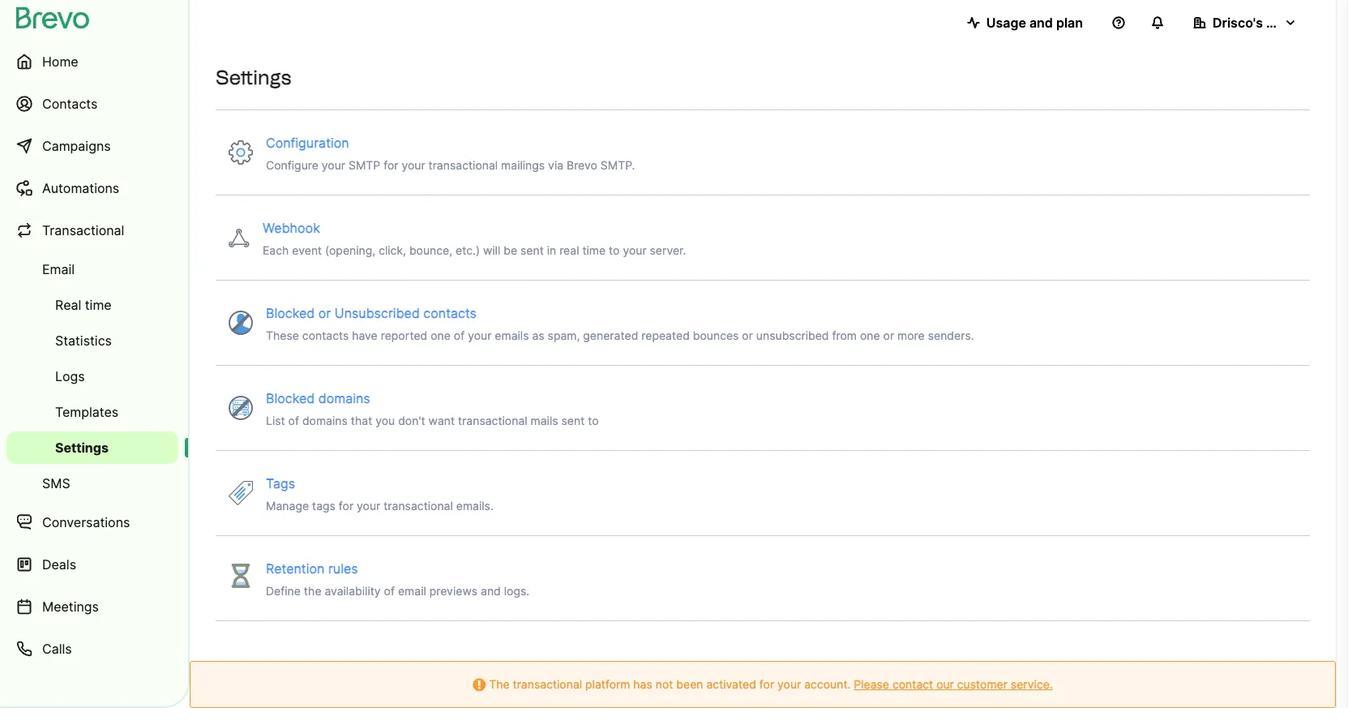 Task type: vqa. For each thing, say whether or not it's contained in the screenshot.
the right "Settings"
yes



Task type: describe. For each thing, give the bounding box(es) containing it.
drisco's drinks button
[[1181, 6, 1311, 39]]

sent inside webhook each event (opening, click, bounce, etc.) will be sent in real time to your server.
[[521, 243, 544, 257]]

for inside configuration configure your smtp for your transactional mailings via brevo smtp.
[[384, 158, 399, 172]]

transactional inside configuration configure your smtp for your transactional mailings via brevo smtp.
[[429, 158, 498, 172]]

configure
[[266, 158, 319, 172]]

customer
[[958, 677, 1008, 691]]

you
[[376, 414, 395, 427]]

unsubscribed
[[757, 328, 829, 342]]

usage
[[987, 15, 1027, 31]]

be
[[504, 243, 518, 257]]

senders.
[[928, 328, 975, 342]]

define
[[266, 584, 301, 598]]

campaigns link
[[6, 127, 178, 165]]

exclamation circle image
[[473, 680, 486, 691]]

unsubscribed
[[335, 305, 420, 321]]

1 one from the left
[[431, 328, 451, 342]]

blocked for blocked domains
[[266, 390, 315, 406]]

conversations link
[[6, 503, 178, 542]]

transactional link
[[6, 211, 178, 250]]

drinks
[[1267, 15, 1307, 31]]

has
[[634, 677, 653, 691]]

availability
[[325, 584, 381, 598]]

blocked domains list of domains that you don't want transactional mails sent to
[[266, 390, 599, 427]]

2 horizontal spatial or
[[884, 328, 895, 342]]

our
[[937, 677, 955, 691]]

email link
[[6, 253, 178, 286]]

webhook image
[[229, 229, 250, 248]]

deals
[[42, 556, 76, 573]]

brevo
[[567, 158, 598, 172]]

real
[[560, 243, 580, 257]]

etc.)
[[456, 243, 480, 257]]

meetings link
[[6, 587, 178, 626]]

(opening,
[[325, 243, 376, 257]]

blocked or unsubscribed contacts these contacts have reported one of your emails as spam, generated repeated bounces or unsubscribed from one or more senders.
[[266, 305, 975, 342]]

group image
[[232, 563, 250, 588]]

sms
[[42, 475, 70, 492]]

transactional inside tags manage tags for your transactional emails.
[[384, 499, 453, 513]]

retention rules define the availability of email previews and logs.
[[266, 560, 530, 598]]

2 horizontal spatial for
[[760, 677, 775, 691]]

time inside webhook each event (opening, click, bounce, etc.) will be sent in real time to your server.
[[583, 243, 606, 257]]

transactional inside blocked domains list of domains that you don't want transactional mails sent to
[[458, 414, 528, 427]]

activated
[[707, 677, 757, 691]]

for inside tags manage tags for your transactional emails.
[[339, 499, 354, 513]]

the
[[489, 677, 510, 691]]

more
[[898, 328, 925, 342]]

0 vertical spatial domains
[[319, 390, 370, 406]]

to inside blocked domains list of domains that you don't want transactional mails sent to
[[588, 414, 599, 427]]

transactional
[[42, 222, 124, 238]]

in
[[547, 243, 557, 257]]

have
[[352, 328, 378, 342]]

please
[[854, 677, 890, 691]]

calls link
[[6, 629, 178, 668]]

calls
[[42, 641, 72, 657]]

hourglass half image
[[229, 563, 253, 588]]

blocked or unsubscribed contacts image
[[229, 311, 253, 335]]

from
[[833, 328, 857, 342]]

1 vertical spatial domains
[[302, 414, 348, 427]]

retention
[[266, 560, 325, 577]]

conversations
[[42, 514, 130, 530]]

usage and plan
[[987, 15, 1084, 31]]

bounces
[[693, 328, 739, 342]]

as
[[532, 328, 545, 342]]

spam,
[[548, 328, 580, 342]]

your left the "account."
[[778, 677, 802, 691]]

previews
[[430, 584, 478, 598]]

don't
[[398, 414, 425, 427]]

smtp
[[349, 158, 381, 172]]

repeated
[[642, 328, 690, 342]]

statistics
[[55, 333, 112, 349]]

contacts
[[42, 96, 98, 112]]

usage and plan button
[[954, 6, 1097, 39]]

tags
[[266, 475, 295, 492]]

sent inside blocked domains list of domains that you don't want transactional mails sent to
[[562, 414, 585, 427]]

configuration configure your smtp for your transactional mailings via brevo smtp.
[[266, 135, 635, 172]]

event
[[292, 243, 322, 257]]

real time link
[[6, 289, 178, 321]]

0 horizontal spatial or
[[319, 305, 331, 321]]

your left smtp
[[322, 158, 346, 172]]

of inside blocked domains list of domains that you don't want transactional mails sent to
[[288, 414, 299, 427]]

and inside retention rules define the availability of email previews and logs.
[[481, 584, 501, 598]]

tags
[[312, 499, 336, 513]]



Task type: locate. For each thing, give the bounding box(es) containing it.
email
[[42, 261, 75, 277]]

click,
[[379, 243, 406, 257]]

blocked up list
[[266, 390, 315, 406]]

to
[[609, 243, 620, 257], [588, 414, 599, 427]]

bounce,
[[410, 243, 453, 257]]

blocked domains image
[[229, 396, 253, 420]]

2 vertical spatial for
[[760, 677, 775, 691]]

mailings
[[501, 158, 545, 172]]

statistics link
[[6, 324, 178, 357]]

email
[[398, 584, 426, 598]]

blocked inside blocked domains list of domains that you don't want transactional mails sent to
[[266, 390, 315, 406]]

contacts left have
[[302, 328, 349, 342]]

each
[[263, 243, 289, 257]]

time right real
[[583, 243, 606, 257]]

0 horizontal spatial sent
[[521, 243, 544, 257]]

2 one from the left
[[861, 328, 881, 342]]

blocked up these
[[266, 305, 315, 321]]

one right reported
[[431, 328, 451, 342]]

your left emails at the top
[[468, 328, 492, 342]]

that
[[351, 414, 373, 427]]

time
[[583, 243, 606, 257], [85, 297, 112, 313]]

your right smtp
[[402, 158, 426, 172]]

1 vertical spatial time
[[85, 297, 112, 313]]

0 horizontal spatial one
[[431, 328, 451, 342]]

2 blocked from the top
[[266, 390, 315, 406]]

0 vertical spatial and
[[1030, 15, 1054, 31]]

1 vertical spatial sent
[[562, 414, 585, 427]]

1 vertical spatial for
[[339, 499, 354, 513]]

meetings
[[42, 599, 99, 615]]

want
[[429, 414, 455, 427]]

0 horizontal spatial and
[[481, 584, 501, 598]]

templates
[[55, 404, 119, 420]]

0 vertical spatial contacts
[[424, 305, 477, 321]]

transactional left mailings
[[429, 158, 498, 172]]

blocked inside blocked or unsubscribed contacts these contacts have reported one of your emails as spam, generated repeated bounces or unsubscribed from one or more senders.
[[266, 305, 315, 321]]

campaigns
[[42, 138, 111, 154]]

logs.
[[504, 584, 530, 598]]

1 horizontal spatial one
[[861, 328, 881, 342]]

settings up the configuration 'icon'
[[216, 66, 292, 89]]

0 vertical spatial sent
[[521, 243, 544, 257]]

0 horizontal spatial time
[[85, 297, 112, 313]]

to right real
[[609, 243, 620, 257]]

0 vertical spatial to
[[609, 243, 620, 257]]

1 horizontal spatial or
[[742, 328, 753, 342]]

one
[[431, 328, 451, 342], [861, 328, 881, 342]]

2 vertical spatial of
[[384, 584, 395, 598]]

of inside retention rules define the availability of email previews and logs.
[[384, 584, 395, 598]]

or
[[319, 305, 331, 321], [742, 328, 753, 342], [884, 328, 895, 342]]

settings link
[[6, 432, 178, 464]]

or left more
[[884, 328, 895, 342]]

1 horizontal spatial contacts
[[424, 305, 477, 321]]

for right the activated
[[760, 677, 775, 691]]

tags image
[[229, 481, 253, 505]]

account.
[[805, 677, 851, 691]]

been
[[677, 677, 704, 691]]

0 horizontal spatial for
[[339, 499, 354, 513]]

mails
[[531, 414, 558, 427]]

your left server.
[[623, 243, 647, 257]]

0 horizontal spatial settings
[[55, 440, 109, 456]]

for right smtp
[[384, 158, 399, 172]]

real
[[55, 297, 81, 313]]

automations
[[42, 180, 119, 196]]

1 vertical spatial settings
[[55, 440, 109, 456]]

1 vertical spatial to
[[588, 414, 599, 427]]

to inside webhook each event (opening, click, bounce, etc.) will be sent in real time to your server.
[[609, 243, 620, 257]]

or left unsubscribed
[[319, 305, 331, 321]]

transactional
[[429, 158, 498, 172], [458, 414, 528, 427], [384, 499, 453, 513], [513, 677, 582, 691]]

1 horizontal spatial settings
[[216, 66, 292, 89]]

1 horizontal spatial and
[[1030, 15, 1054, 31]]

for right tags
[[339, 499, 354, 513]]

rules
[[328, 560, 358, 577]]

your inside blocked or unsubscribed contacts these contacts have reported one of your emails as spam, generated repeated bounces or unsubscribed from one or more senders.
[[468, 328, 492, 342]]

0 vertical spatial time
[[583, 243, 606, 257]]

of
[[454, 328, 465, 342], [288, 414, 299, 427], [384, 584, 395, 598]]

contacts
[[424, 305, 477, 321], [302, 328, 349, 342]]

webhook each event (opening, click, bounce, etc.) will be sent in real time to your server.
[[263, 220, 686, 257]]

settings down templates
[[55, 440, 109, 456]]

will
[[483, 243, 501, 257]]

contacts up reported
[[424, 305, 477, 321]]

0 vertical spatial settings
[[216, 66, 292, 89]]

automations link
[[6, 169, 178, 208]]

and inside usage and plan button
[[1030, 15, 1054, 31]]

drisco's
[[1213, 15, 1264, 31]]

of right list
[[288, 414, 299, 427]]

1 horizontal spatial for
[[384, 158, 399, 172]]

sent left in on the top left of page
[[521, 243, 544, 257]]

logs
[[55, 368, 85, 384]]

list
[[266, 414, 285, 427]]

1 vertical spatial contacts
[[302, 328, 349, 342]]

1 vertical spatial of
[[288, 414, 299, 427]]

1 horizontal spatial time
[[583, 243, 606, 257]]

time inside "link"
[[85, 297, 112, 313]]

0 vertical spatial of
[[454, 328, 465, 342]]

time right 'real'
[[85, 297, 112, 313]]

server.
[[650, 243, 686, 257]]

1 vertical spatial blocked
[[266, 390, 315, 406]]

of left emails at the top
[[454, 328, 465, 342]]

transactional left emails.
[[384, 499, 453, 513]]

via
[[548, 158, 564, 172]]

1 blocked from the top
[[266, 305, 315, 321]]

deals link
[[6, 545, 178, 584]]

sent right mails
[[562, 414, 585, 427]]

and left plan
[[1030, 15, 1054, 31]]

the transactional platform has not been activated for your account. please contact our customer service.
[[486, 677, 1053, 691]]

1 vertical spatial and
[[481, 584, 501, 598]]

settings
[[216, 66, 292, 89], [55, 440, 109, 456]]

service.
[[1011, 677, 1053, 691]]

1 horizontal spatial of
[[384, 584, 395, 598]]

generated
[[583, 328, 639, 342]]

please contact our customer service. link
[[854, 677, 1053, 691]]

domains left that
[[302, 414, 348, 427]]

manage
[[266, 499, 309, 513]]

plan
[[1057, 15, 1084, 31]]

0 horizontal spatial to
[[588, 414, 599, 427]]

sent
[[521, 243, 544, 257], [562, 414, 585, 427]]

emails.
[[456, 499, 494, 513]]

logs link
[[6, 360, 178, 393]]

of left email on the left of page
[[384, 584, 395, 598]]

contact
[[893, 677, 934, 691]]

sms link
[[6, 467, 178, 500]]

your right tags
[[357, 499, 381, 513]]

of inside blocked or unsubscribed contacts these contacts have reported one of your emails as spam, generated repeated bounces or unsubscribed from one or more senders.
[[454, 328, 465, 342]]

tags manage tags for your transactional emails.
[[266, 475, 494, 513]]

real time
[[55, 297, 112, 313]]

your
[[322, 158, 346, 172], [402, 158, 426, 172], [623, 243, 647, 257], [468, 328, 492, 342], [357, 499, 381, 513], [778, 677, 802, 691]]

emails
[[495, 328, 529, 342]]

not
[[656, 677, 674, 691]]

platform
[[586, 677, 631, 691]]

the
[[304, 584, 322, 598]]

0 horizontal spatial contacts
[[302, 328, 349, 342]]

domains up that
[[319, 390, 370, 406]]

and
[[1030, 15, 1054, 31], [481, 584, 501, 598]]

these
[[266, 328, 299, 342]]

transactional right the
[[513, 677, 582, 691]]

2 horizontal spatial of
[[454, 328, 465, 342]]

transactional right the want at the left of page
[[458, 414, 528, 427]]

templates link
[[6, 396, 178, 428]]

1 horizontal spatial sent
[[562, 414, 585, 427]]

reported
[[381, 328, 428, 342]]

home
[[42, 54, 78, 70]]

configuration image
[[229, 140, 253, 165]]

one right from
[[861, 328, 881, 342]]

0 vertical spatial for
[[384, 158, 399, 172]]

0 vertical spatial blocked
[[266, 305, 315, 321]]

1 horizontal spatial to
[[609, 243, 620, 257]]

to right mails
[[588, 414, 599, 427]]

your inside tags manage tags for your transactional emails.
[[357, 499, 381, 513]]

or right bounces
[[742, 328, 753, 342]]

your inside webhook each event (opening, click, bounce, etc.) will be sent in real time to your server.
[[623, 243, 647, 257]]

settings inside settings link
[[55, 440, 109, 456]]

blocked for blocked or unsubscribed contacts
[[266, 305, 315, 321]]

contacts link
[[6, 84, 178, 123]]

configuration
[[266, 135, 349, 151]]

and left 'logs.'
[[481, 584, 501, 598]]

drisco's drinks
[[1213, 15, 1307, 31]]

0 horizontal spatial of
[[288, 414, 299, 427]]



